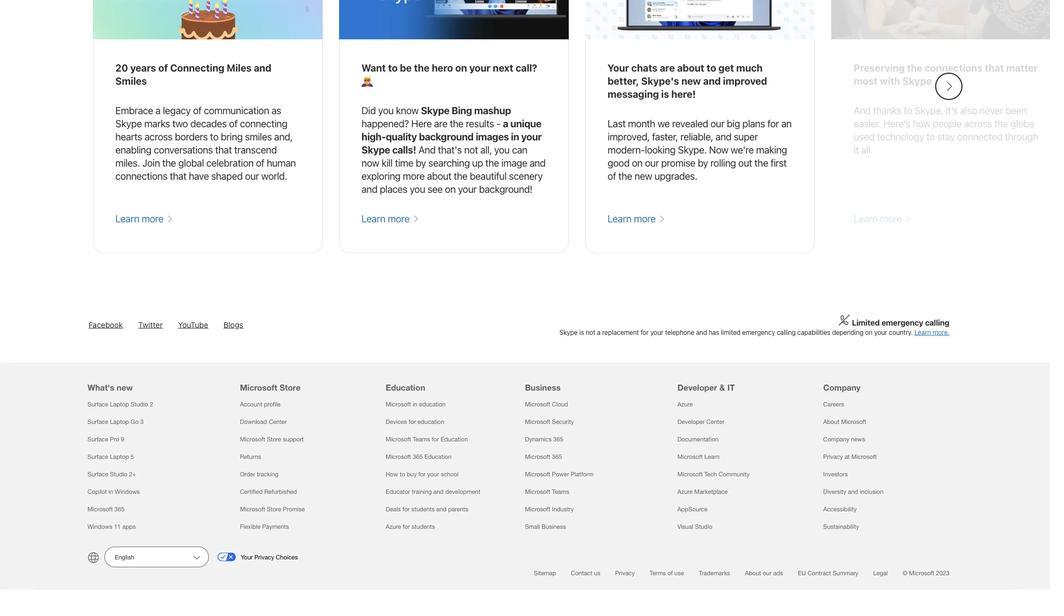Task type: vqa. For each thing, say whether or not it's contained in the screenshot.


Task type: describe. For each thing, give the bounding box(es) containing it.
california consumer privacy act (ccpa) opt-out icon image
[[217, 554, 241, 562]]

365 up 11
[[114, 506, 125, 513]]

©
[[903, 570, 907, 577]]

microsoft security link
[[525, 419, 574, 426]]

deals
[[386, 506, 401, 513]]

surface laptop go 3
[[88, 419, 144, 426]]

documentation
[[677, 436, 719, 443]]

looking
[[645, 144, 676, 156]]

our left big
[[711, 118, 725, 130]]

your privacy choices
[[241, 554, 298, 561]]

last month we revealed our big plans for an improved, faster, reliable, and super modern-looking skype. now we're making good on our promise by rolling out the first of the new upgrades.
[[608, 118, 792, 182]]

store for microsoft store promise
[[267, 506, 281, 513]]

is inside 'your chats are about to get much better, skype's new and improved messaging is here!'
[[661, 88, 669, 100]]

returns link
[[240, 454, 261, 461]]

more.
[[933, 329, 949, 337]]

accessibility link
[[823, 506, 857, 513]]

laptop for studio
[[110, 401, 129, 408]]

did
[[362, 105, 376, 117]]

education inside heading
[[386, 383, 425, 393]]

our left ads
[[763, 570, 772, 577]]

surface for surface pro 9
[[88, 436, 108, 443]]

how
[[386, 471, 398, 478]]

reliable,
[[680, 131, 713, 143]]

about inside and that's not all, you can now kill time by searching up the image and exploring more about the beautiful scenery and places you see on your background!
[[427, 170, 451, 182]]

learn inside limited emergency calling skype is not a replacement for your telephone and has limited emergency calling capabilities depending on your country. learn more.
[[914, 329, 931, 337]]

microsoft for microsoft teams link
[[525, 489, 550, 496]]

careers link
[[823, 401, 844, 408]]

picture of skype modern message chat with side bar. image
[[585, 0, 815, 40]]

faster,
[[652, 131, 678, 143]]

2 vertical spatial education
[[424, 454, 452, 461]]

last
[[608, 118, 626, 130]]

much
[[736, 62, 763, 74]]

microsoft for microsoft store heading
[[240, 383, 277, 393]]

limited emergency calling skype is not a replacement for your telephone and has limited emergency calling capabilities depending on your country. learn more.
[[559, 318, 949, 337]]

what's new heading
[[88, 363, 227, 396]]

of left use
[[667, 570, 673, 577]]

out
[[738, 157, 752, 169]]

tracking
[[257, 471, 278, 478]]

students for azure
[[412, 524, 435, 531]]

company news
[[823, 436, 865, 443]]

picture of skype light stage call in progress with bing backgrounds and text bing backgrounds in skype. image
[[339, 0, 569, 40]]

1 horizontal spatial windows
[[115, 489, 140, 496]]

contact
[[571, 570, 592, 577]]

blogs link
[[224, 321, 243, 330]]

know
[[396, 105, 419, 117]]

for right deals on the bottom left
[[402, 506, 410, 513]]

students for deals
[[411, 506, 435, 513]]

surface for surface laptop studio 2
[[88, 401, 108, 408]]

skype inside embrace a legacy of communication as skype marks two decades of connecting hearts across borders to bring smiles and, enabling conversations that transcend miles. join the global celebration of human connections that have shaped our world.
[[115, 118, 142, 130]]

learn for last month we revealed our big plans for an improved, faster, reliable, and super modern-looking skype. now we're making good on our promise by rolling out the first of the new upgrades.
[[608, 213, 632, 225]]

microsoft for microsoft teams for education link
[[386, 436, 411, 443]]

and,
[[274, 131, 293, 143]]

your inside footer resource links element
[[427, 471, 439, 478]]

security
[[552, 419, 574, 426]]

we're
[[731, 144, 754, 156]]

dynamics 365 link
[[525, 436, 563, 443]]

flexible payments
[[240, 524, 289, 531]]

azure marketplace
[[677, 489, 728, 496]]

1 vertical spatial that
[[170, 170, 186, 182]]

developer for developer center
[[677, 419, 705, 426]]

and right diversity
[[848, 489, 858, 496]]

microsoft cloud
[[525, 401, 568, 408]]

of up bring
[[229, 118, 238, 130]]

center for microsoft
[[269, 419, 287, 426]]

plans
[[742, 118, 765, 130]]

1 vertical spatial microsoft 365
[[88, 506, 125, 513]]

for inside limited emergency calling skype is not a replacement for your telephone and has limited emergency calling capabilities depending on your country. learn more.
[[641, 329, 649, 337]]

hearts
[[115, 131, 142, 143]]

​want
[[362, 62, 386, 74]]

2023
[[936, 570, 949, 577]]

order
[[240, 471, 255, 478]]

not inside and that's not all, you can now kill time by searching up the image and exploring more about the beautiful scenery and places you see on your background!
[[464, 144, 478, 156]]

inclusion
[[860, 489, 884, 496]]

small business link
[[525, 524, 566, 531]]

company heading
[[823, 363, 956, 396]]

to inside footer resource links element
[[400, 471, 405, 478]]

microsoft right at
[[852, 454, 877, 461]]

your for your privacy choices
[[241, 554, 253, 561]]

depending
[[832, 329, 863, 337]]

platform
[[571, 471, 594, 478]]

at
[[845, 454, 850, 461]]

microsoft tech community link
[[677, 471, 750, 478]]

small business
[[525, 524, 566, 531]]

1 horizontal spatial calling
[[925, 318, 949, 328]]

telephone
[[665, 329, 694, 337]]

eu
[[798, 570, 806, 577]]

and left "parents"
[[436, 506, 447, 513]]

microsoft for microsoft in education link
[[386, 401, 411, 408]]

education for devices for education
[[418, 419, 444, 426]]

and
[[418, 144, 436, 156]]

microsoft for "microsoft power platform" link at bottom
[[525, 471, 550, 478]]

kill
[[382, 157, 393, 169]]

pro
[[110, 436, 119, 443]]

to inside 'your chats are about to get much better, skype's new and improved messaging is here!'
[[707, 62, 716, 74]]

an
[[781, 118, 792, 130]]

capabilities
[[797, 329, 830, 337]]

more for last month we revealed our big plans for an improved, faster, reliable, and super modern-looking skype. now we're making good on our promise by rolling out the first of the new upgrades.
[[634, 213, 656, 225]]

1 horizontal spatial microsoft 365
[[525, 454, 562, 461]]

business inside business "heading"
[[525, 383, 561, 393]]

teams for microsoft teams for education
[[413, 436, 430, 443]]

microsoft in education
[[386, 401, 446, 408]]

learn more for did you know
[[362, 213, 412, 225]]

super
[[734, 131, 758, 143]]

flexible
[[240, 524, 261, 531]]

join
[[142, 157, 160, 169]]

english
[[115, 554, 134, 561]]

365 up how to buy for your school
[[413, 454, 423, 461]]

high-
[[362, 131, 386, 143]]

store for microsoft store support
[[267, 436, 281, 443]]

developer & it heading
[[677, 363, 810, 396]]

how to buy for your school
[[386, 471, 459, 478]]

surface laptop 5 link
[[88, 454, 134, 461]]

contact us
[[571, 570, 600, 577]]

account profile
[[240, 401, 281, 408]]

sustainability
[[823, 524, 859, 531]]

microsoft right ©
[[909, 570, 934, 577]]

in for microsoft in education
[[413, 401, 417, 408]]

new inside 'your chats are about to get much better, skype's new and improved messaging is here!'
[[681, 75, 701, 87]]

about microsoft
[[823, 419, 866, 426]]

what's new
[[88, 383, 133, 393]]

microsoft for microsoft learn link
[[677, 454, 703, 461]]

for right devices
[[409, 419, 416, 426]]

copilot in windows
[[88, 489, 140, 496]]

human
[[267, 157, 296, 169]]

company for company
[[823, 383, 861, 393]]

and right "training" at the bottom of page
[[433, 489, 444, 496]]

the inside ​want to be the hero on your next call? 🦸
[[414, 62, 429, 74]]

the down searching
[[454, 170, 468, 182]]

surface for surface laptop go 3
[[88, 419, 108, 426]]

month
[[628, 118, 655, 130]]

microsoft down dynamics
[[525, 454, 550, 461]]

account profile link
[[240, 401, 281, 408]]

in for copilot in windows
[[109, 489, 113, 496]]

not inside limited emergency calling skype is not a replacement for your telephone and has limited emergency calling capabilities depending on your country. learn more.
[[586, 329, 595, 337]]

learn more. link
[[914, 329, 949, 337]]

for right 'buy'
[[418, 471, 426, 478]]

scenery
[[509, 170, 543, 182]]

for down deals for students and parents
[[403, 524, 410, 531]]

unique
[[510, 118, 542, 130]]

and up scenery
[[530, 157, 546, 169]]

what's
[[88, 383, 114, 393]]

trademarks
[[699, 570, 730, 577]]

small
[[525, 524, 540, 531]]

appsource link
[[677, 506, 708, 513]]

0 horizontal spatial windows
[[88, 524, 112, 531]]

learn for did you know
[[362, 213, 385, 225]]

footer resource links element
[[35, 363, 1015, 536]]

teams for microsoft teams
[[552, 489, 569, 496]]

new inside last month we revealed our big plans for an improved, faster, reliable, and super modern-looking skype. now we're making good on our promise by rolling out the first of the new upgrades.
[[635, 170, 652, 182]]

we
[[658, 118, 670, 130]]

microsoft for microsoft tech community link
[[677, 471, 703, 478]]

more for did you know
[[388, 213, 410, 225]]

certified
[[240, 489, 263, 496]]

our down looking
[[645, 157, 659, 169]]

studio for visual studio
[[695, 524, 712, 531]]

trademarks link
[[699, 570, 730, 577]]

1 vertical spatial emergency
[[742, 329, 775, 337]]

company for company news
[[823, 436, 849, 443]]

legal
[[873, 570, 888, 577]]

educator training and development
[[386, 489, 480, 496]]

here!
[[671, 88, 696, 100]]

devices for education
[[386, 419, 444, 426]]

deals for students and parents
[[386, 506, 468, 513]]

youtube
[[178, 321, 208, 330]]

azure for students link
[[386, 524, 435, 531]]

learn inside footer resource links element
[[704, 454, 720, 461]]

business heading
[[525, 363, 664, 396]]

the up beautiful
[[485, 157, 499, 169]]

by inside and that's not all, you can now kill time by searching up the image and exploring more about the beautiful scenery and places you see on your background!
[[416, 157, 426, 169]]

privacy for privacy at microsoft
[[823, 454, 843, 461]]

azure for azure link
[[677, 401, 693, 408]]

your inside the a unique high-quality background images in your skype calls!
[[521, 131, 542, 143]]

learn for embrace a legacy of communication as skype marks two decades of connecting hearts across borders to bring smiles and, enabling conversations that transcend miles. join the global celebration of human connections that have shaped our world.
[[115, 213, 139, 225]]

new inside heading
[[117, 383, 133, 393]]

marks
[[144, 118, 170, 130]]

learn more link for last month we revealed our big plans for an improved, faster, reliable, and super modern-looking skype. now we're making good on our promise by rolling out the first of the new upgrades.
[[608, 213, 665, 226]]

microsoft 365 education
[[386, 454, 452, 461]]



Task type: locate. For each thing, give the bounding box(es) containing it.
microsoft store
[[240, 383, 301, 393]]

the right out
[[755, 157, 768, 169]]

your inside ​want to be the hero on your next call? 🦸
[[469, 62, 491, 74]]

on down limited
[[865, 329, 873, 337]]

2 horizontal spatial learn more
[[608, 213, 658, 225]]

2 vertical spatial new
[[117, 383, 133, 393]]

your inside and that's not all, you can now kill time by searching up the image and exploring more about the beautiful scenery and places you see on your background!
[[458, 184, 477, 195]]

company
[[823, 383, 861, 393], [823, 436, 849, 443]]

on inside ​want to be the hero on your next call? 🦸
[[455, 62, 467, 74]]

laptop up surface laptop go 3
[[110, 401, 129, 408]]

4 surface from the top
[[88, 454, 108, 461]]

365 up microsoft power platform
[[552, 454, 562, 461]]

microsoft for microsoft 365 education link
[[386, 454, 411, 461]]

1 horizontal spatial about
[[823, 419, 839, 426]]

and inside 'your chats are about to get much better, skype's new and improved messaging is here!'
[[703, 75, 721, 87]]

0 horizontal spatial privacy
[[254, 554, 274, 561]]

1 developer from the top
[[677, 383, 717, 393]]

your down limited
[[874, 329, 887, 337]]

your up better,
[[608, 62, 629, 74]]

you left see
[[410, 184, 425, 195]]

a left replacement
[[597, 329, 600, 337]]

revealed
[[672, 118, 708, 130]]

1 vertical spatial a
[[503, 118, 508, 130]]

your left the school
[[427, 471, 439, 478]]

1 horizontal spatial learn more
[[362, 213, 412, 225]]

developer up azure link
[[677, 383, 717, 393]]

for up microsoft 365 education link
[[432, 436, 439, 443]]

privacy left at
[[823, 454, 843, 461]]

microsoft store support link
[[240, 436, 304, 443]]

surface up the surface pro 9
[[88, 419, 108, 426]]

microsoft for "microsoft cloud" link
[[525, 401, 550, 408]]

teams down the power
[[552, 489, 569, 496]]

to left 'buy'
[[400, 471, 405, 478]]

1 vertical spatial business
[[542, 524, 566, 531]]

store inside heading
[[280, 383, 301, 393]]

laptop for 5
[[110, 454, 129, 461]]

education for microsoft in education
[[419, 401, 446, 408]]

surface down "what's"
[[88, 401, 108, 408]]

365 down 'security'
[[553, 436, 563, 443]]

0 horizontal spatial your
[[241, 554, 253, 561]]

1 vertical spatial teams
[[552, 489, 569, 496]]

1 vertical spatial privacy
[[254, 554, 274, 561]]

0 vertical spatial studio
[[131, 401, 148, 408]]

parents
[[448, 506, 468, 513]]

store for microsoft store
[[280, 383, 301, 393]]

across
[[144, 131, 172, 143]]

1 vertical spatial your
[[241, 554, 253, 561]]

1 vertical spatial laptop
[[110, 419, 129, 426]]

1 horizontal spatial teams
[[552, 489, 569, 496]]

our inside embrace a legacy of communication as skype marks two decades of connecting hearts across borders to bring smiles and, enabling conversations that transcend miles. join the global celebration of human connections that have shaped our world.
[[245, 170, 259, 182]]

1 vertical spatial developer
[[677, 419, 705, 426]]

azure up developer center
[[677, 401, 693, 408]]

microsoft up 'microsoft teams' in the bottom of the page
[[525, 471, 550, 478]]

about for about our ads
[[745, 570, 761, 577]]

0 horizontal spatial that
[[170, 170, 186, 182]]

the inside did you know skype bing mashup happened? here are the results -
[[450, 118, 463, 130]]

more down the connections at the left top
[[142, 213, 163, 225]]

0 horizontal spatial learn more
[[115, 213, 166, 225]]

your down beautiful
[[458, 184, 477, 195]]

is inside limited emergency calling skype is not a replacement for your telephone and has limited emergency calling capabilities depending on your country. learn more.
[[579, 329, 584, 337]]

microsoft 365 up windows 11 apps link
[[88, 506, 125, 513]]

more down time
[[403, 170, 425, 182]]

more for embrace a legacy of communication as skype marks two decades of connecting hearts across borders to bring smiles and, enabling conversations that transcend miles. join the global celebration of human connections that have shaped our world.
[[142, 213, 163, 225]]

1 company from the top
[[823, 383, 861, 393]]

0 vertical spatial you
[[378, 105, 394, 117]]

microsoft up dynamics
[[525, 419, 550, 426]]

the right be
[[414, 62, 429, 74]]

1 horizontal spatial you
[[410, 184, 425, 195]]

decades
[[190, 118, 227, 130]]

certified refurbished link
[[240, 489, 297, 496]]

your down flexible
[[241, 554, 253, 561]]

0 vertical spatial laptop
[[110, 401, 129, 408]]

store left "support"
[[267, 436, 281, 443]]

ads
[[773, 570, 783, 577]]

new up here!
[[681, 75, 701, 87]]

2 learn more link from the left
[[362, 213, 419, 226]]

microsoft store promise
[[240, 506, 305, 513]]

skype inside the a unique high-quality background images in your skype calls!
[[362, 144, 390, 156]]

© microsoft 2023
[[903, 570, 949, 577]]

your chats are about to get much better, skype's new and improved messaging is here!
[[608, 62, 767, 100]]

1 horizontal spatial new
[[635, 170, 652, 182]]

1 horizontal spatial center
[[706, 419, 724, 426]]

2 horizontal spatial new
[[681, 75, 701, 87]]

skype down high-
[[362, 144, 390, 156]]

2 learn more from the left
[[362, 213, 412, 225]]

training
[[412, 489, 432, 496]]

for
[[767, 118, 779, 130], [641, 329, 649, 337], [409, 419, 416, 426], [432, 436, 439, 443], [418, 471, 426, 478], [402, 506, 410, 513], [403, 524, 410, 531]]

of inside 20 years of connecting miles and smiles
[[158, 62, 168, 74]]

2 vertical spatial in
[[109, 489, 113, 496]]

microsoft up devices
[[386, 401, 411, 408]]

good
[[608, 157, 630, 169]]

big
[[727, 118, 740, 130]]

payments
[[262, 524, 289, 531]]

emergency right "limited"
[[742, 329, 775, 337]]

1 horizontal spatial is
[[661, 88, 669, 100]]

not up "up"
[[464, 144, 478, 156]]

2 horizontal spatial a
[[597, 329, 600, 337]]

on inside and that's not all, you can now kill time by searching up the image and exploring more about the beautiful scenery and places you see on your background!
[[445, 184, 456, 195]]

a inside the a unique high-quality background images in your skype calls!
[[503, 118, 508, 130]]

your left telephone
[[650, 329, 663, 337]]

developer for developer & it
[[677, 383, 717, 393]]

surface left the pro
[[88, 436, 108, 443]]

and inside 20 years of connecting miles and smiles
[[254, 62, 271, 74]]

developer inside heading
[[677, 383, 717, 393]]

azure for azure marketplace
[[677, 489, 693, 496]]

emergency up country.
[[882, 318, 923, 328]]

3 laptop from the top
[[110, 454, 129, 461]]

teams
[[413, 436, 430, 443], [552, 489, 569, 496]]

1 learn more link from the left
[[115, 213, 173, 226]]

3 learn more link from the left
[[608, 213, 665, 226]]

chats
[[631, 62, 658, 74]]

skype.
[[678, 144, 707, 156]]

0 vertical spatial privacy
[[823, 454, 843, 461]]

1 horizontal spatial emergency
[[882, 318, 923, 328]]

is left replacement
[[579, 329, 584, 337]]

educator training and development link
[[386, 489, 480, 496]]

0 vertical spatial company
[[823, 383, 861, 393]]

developer center
[[677, 419, 724, 426]]

microsoft for the microsoft store support link
[[240, 436, 265, 443]]

world.
[[261, 170, 287, 182]]

1 horizontal spatial about
[[677, 62, 704, 74]]

and inside last month we revealed our big plans for an improved, faster, reliable, and super modern-looking skype. now we're making good on our promise by rolling out the first of the new upgrades.
[[716, 131, 731, 143]]

order tracking
[[240, 471, 278, 478]]

2 developer from the top
[[677, 419, 705, 426]]

embrace
[[115, 105, 153, 117]]

microsoft down certified
[[240, 506, 265, 513]]

windows left 11
[[88, 524, 112, 531]]

1 students from the top
[[411, 506, 435, 513]]

and down the 'exploring'
[[362, 184, 377, 195]]

about inside footer resource links element
[[823, 419, 839, 426]]

for inside last month we revealed our big plans for an improved, faster, reliable, and super modern-looking skype. now we're making good on our promise by rolling out the first of the new upgrades.
[[767, 118, 779, 130]]

on right see
[[445, 184, 456, 195]]

the down good at the right top of the page
[[618, 170, 632, 182]]

studio for surface studio 2+
[[110, 471, 127, 478]]

company down about microsoft link
[[823, 436, 849, 443]]

learn
[[115, 213, 139, 225], [362, 213, 385, 225], [608, 213, 632, 225], [914, 329, 931, 337], [704, 454, 720, 461]]

1 vertical spatial microsoft 365 link
[[88, 506, 125, 513]]

news
[[851, 436, 865, 443]]

0 horizontal spatial teams
[[413, 436, 430, 443]]

0 vertical spatial azure
[[677, 401, 693, 408]]

skype up hearts
[[115, 118, 142, 130]]

microsoft up news
[[841, 419, 866, 426]]

about up here!
[[677, 62, 704, 74]]

0 vertical spatial microsoft 365 link
[[525, 454, 562, 461]]

microsoft teams
[[525, 489, 569, 496]]

a up marks
[[156, 105, 161, 117]]

microsoft up account profile
[[240, 383, 277, 393]]

0 horizontal spatial are
[[434, 118, 447, 130]]

privacy at microsoft
[[823, 454, 877, 461]]

in inside the a unique high-quality background images in your skype calls!
[[511, 131, 519, 143]]

1 horizontal spatial studio
[[131, 401, 148, 408]]

replacement
[[602, 329, 639, 337]]

limited
[[721, 329, 740, 337]]

microsoft power platform link
[[525, 471, 594, 478]]

to inside ​want to be the hero on your next call? 🦸
[[388, 62, 398, 74]]

choices
[[276, 554, 298, 561]]

2 vertical spatial store
[[267, 506, 281, 513]]

azure for azure for students
[[386, 524, 401, 531]]

to left get
[[707, 62, 716, 74]]

your for your chats are about to get much better, skype's new and improved messaging is here!
[[608, 62, 629, 74]]

1 vertical spatial calling
[[777, 329, 796, 337]]

1 horizontal spatial not
[[586, 329, 595, 337]]

a right -
[[503, 118, 508, 130]]

studio left "2"
[[131, 401, 148, 408]]

3 learn more from the left
[[608, 213, 658, 225]]

azure up appsource at the bottom of the page
[[677, 489, 693, 496]]

is down the skype's
[[661, 88, 669, 100]]

2 horizontal spatial studio
[[695, 524, 712, 531]]

education
[[386, 383, 425, 393], [441, 436, 468, 443], [424, 454, 452, 461]]

0 horizontal spatial you
[[378, 105, 394, 117]]

0 vertical spatial business
[[525, 383, 561, 393]]

bring
[[221, 131, 243, 143]]

microsoft up small
[[525, 506, 550, 513]]

0 vertical spatial new
[[681, 75, 701, 87]]

that down global
[[170, 170, 186, 182]]

support
[[283, 436, 304, 443]]

2 center from the left
[[706, 419, 724, 426]]

1 horizontal spatial learn more link
[[362, 213, 419, 226]]

microsoft
[[240, 383, 277, 393], [386, 401, 411, 408], [525, 401, 550, 408], [525, 419, 550, 426], [841, 419, 866, 426], [240, 436, 265, 443], [386, 436, 411, 443], [386, 454, 411, 461], [525, 454, 550, 461], [677, 454, 703, 461], [852, 454, 877, 461], [525, 471, 550, 478], [677, 471, 703, 478], [525, 489, 550, 496], [88, 506, 113, 513], [240, 506, 265, 513], [525, 506, 550, 513], [909, 570, 934, 577]]

2 horizontal spatial privacy
[[823, 454, 843, 461]]

surface down surface pro 9 link
[[88, 454, 108, 461]]

image
[[501, 157, 527, 169]]

1 horizontal spatial that
[[215, 144, 232, 156]]

learn more for last month we revealed our big plans for an improved, faster, reliable, and super modern-looking skype. now we're making good on our promise by rolling out the first of the new upgrades.
[[608, 213, 658, 225]]

azure marketplace link
[[677, 489, 728, 496]]

0 vertical spatial microsoft 365
[[525, 454, 562, 461]]

students down deals for students and parents
[[412, 524, 435, 531]]

5 surface from the top
[[88, 471, 108, 478]]

documentation link
[[677, 436, 719, 443]]

1 by from the left
[[416, 157, 426, 169]]

0 horizontal spatial microsoft 365 link
[[88, 506, 125, 513]]

microsoft up how
[[386, 454, 411, 461]]

are up the skype's
[[660, 62, 675, 74]]

2 horizontal spatial you
[[494, 144, 510, 156]]

1 vertical spatial about
[[427, 170, 451, 182]]

laptop left go
[[110, 419, 129, 426]]

1 surface from the top
[[88, 401, 108, 408]]

microsoft for microsoft security link
[[525, 419, 550, 426]]

careers
[[823, 401, 844, 408]]

microsoft down microsoft learn link
[[677, 471, 703, 478]]

company inside heading
[[823, 383, 861, 393]]

business down microsoft industry link
[[542, 524, 566, 531]]

smiles
[[245, 131, 272, 143]]

investors link
[[823, 471, 848, 478]]

the inside embrace a legacy of communication as skype marks two decades of connecting hearts across borders to bring smiles and, enabling conversations that transcend miles. join the global celebration of human connections that have shaped our world.
[[162, 157, 176, 169]]

1 horizontal spatial by
[[698, 157, 708, 169]]

more inside and that's not all, you can now kill time by searching up the image and exploring more about the beautiful scenery and places you see on your background!
[[403, 170, 425, 182]]

about for about microsoft
[[823, 419, 839, 426]]

about inside 'your chats are about to get much better, skype's new and improved messaging is here!'
[[677, 62, 704, 74]]

on down modern-
[[632, 157, 643, 169]]

you inside did you know skype bing mashup happened? here are the results -
[[378, 105, 394, 117]]

microsoft tech community
[[677, 471, 750, 478]]

picture of skype logo and cake celebrating 20 years of skype image
[[93, 0, 323, 40]]

3
[[140, 419, 144, 426]]

0 horizontal spatial new
[[117, 383, 133, 393]]

microsoft inside heading
[[240, 383, 277, 393]]

1 vertical spatial education
[[418, 419, 444, 426]]

0 vertical spatial students
[[411, 506, 435, 513]]

microsoft store support
[[240, 436, 304, 443]]

0 horizontal spatial in
[[109, 489, 113, 496]]

are inside did you know skype bing mashup happened? here are the results -
[[434, 118, 447, 130]]

2 students from the top
[[412, 524, 435, 531]]

the right "join"
[[162, 157, 176, 169]]

laptop for go
[[110, 419, 129, 426]]

limited
[[852, 318, 880, 328]]

of down transcend
[[256, 157, 264, 169]]

in up "devices for education"
[[413, 401, 417, 408]]

1 vertical spatial about
[[745, 570, 761, 577]]

2 horizontal spatial in
[[511, 131, 519, 143]]

visual studio
[[677, 524, 712, 531]]

privacy inside footer resource links element
[[823, 454, 843, 461]]

summary
[[833, 570, 858, 577]]

celebration
[[206, 157, 254, 169]]

students down "training" at the bottom of page
[[411, 506, 435, 513]]

privacy for privacy link
[[615, 570, 635, 577]]

not left replacement
[[586, 329, 595, 337]]

2 vertical spatial a
[[597, 329, 600, 337]]

microsoft store heading
[[240, 363, 373, 396]]

surface up copilot
[[88, 471, 108, 478]]

0 horizontal spatial by
[[416, 157, 426, 169]]

2 vertical spatial studio
[[695, 524, 712, 531]]

new up surface laptop studio 2 "link"
[[117, 383, 133, 393]]

0 vertical spatial about
[[677, 62, 704, 74]]

0 vertical spatial education
[[386, 383, 425, 393]]

and right miles
[[254, 62, 271, 74]]

learn more for embrace a legacy of communication as skype marks two decades of connecting hearts across borders to bring smiles and, enabling conversations that transcend miles. join the global celebration of human connections that have shaped our world.
[[115, 213, 166, 225]]

skype inside did you know skype bing mashup happened? here are the results -
[[421, 105, 450, 117]]

2+
[[129, 471, 136, 478]]

microsoft 365 link
[[525, 454, 562, 461], [88, 506, 125, 513]]

1 vertical spatial are
[[434, 118, 447, 130]]

surface laptop go 3 link
[[88, 419, 144, 426]]

contact us link
[[571, 570, 600, 577]]

and inside limited emergency calling skype is not a replacement for your telephone and has limited emergency calling capabilities depending on your country. learn more.
[[696, 329, 707, 337]]

surface pro 9
[[88, 436, 124, 443]]

of right years
[[158, 62, 168, 74]]

1 horizontal spatial a
[[503, 118, 508, 130]]

call?
[[516, 62, 537, 74]]

not
[[464, 144, 478, 156], [586, 329, 595, 337]]

azure for students
[[386, 524, 435, 531]]

1 vertical spatial students
[[412, 524, 435, 531]]

marketplace
[[694, 489, 728, 496]]

microsoft down copilot
[[88, 506, 113, 513]]

dynamics
[[525, 436, 552, 443]]

2 vertical spatial laptop
[[110, 454, 129, 461]]

0 horizontal spatial center
[[269, 419, 287, 426]]

all,
[[480, 144, 492, 156]]

0 vertical spatial developer
[[677, 383, 717, 393]]

1 horizontal spatial your
[[608, 62, 629, 74]]

1 vertical spatial you
[[494, 144, 510, 156]]

your down "unique"
[[521, 131, 542, 143]]

terms of use
[[650, 570, 684, 577]]

new down looking
[[635, 170, 652, 182]]

of up decades in the left of the page
[[193, 105, 202, 117]]

your left next
[[469, 62, 491, 74]]

1 laptop from the top
[[110, 401, 129, 408]]

copilot
[[88, 489, 107, 496]]

a inside limited emergency calling skype is not a replacement for your telephone and has limited emergency calling capabilities depending on your country. learn more.
[[597, 329, 600, 337]]

studio left the '2+'
[[110, 471, 127, 478]]

education down microsoft teams for education at the left of the page
[[424, 454, 452, 461]]

skype inside limited emergency calling skype is not a replacement for your telephone and has limited emergency calling capabilities depending on your country. learn more.
[[559, 329, 578, 337]]

more down upgrades.
[[634, 213, 656, 225]]

happened?
[[362, 118, 409, 130]]

teams up microsoft 365 education link
[[413, 436, 430, 443]]

0 vertical spatial calling
[[925, 318, 949, 328]]

by down skype.
[[698, 157, 708, 169]]

results
[[466, 118, 494, 130]]

0 vertical spatial your
[[608, 62, 629, 74]]

education up microsoft teams for education at the left of the page
[[418, 419, 444, 426]]

0 vertical spatial that
[[215, 144, 232, 156]]

2 company from the top
[[823, 436, 849, 443]]

and down get
[[703, 75, 721, 87]]

3 surface from the top
[[88, 436, 108, 443]]

2 surface from the top
[[88, 419, 108, 426]]

a inside embrace a legacy of communication as skype marks two decades of connecting hearts across borders to bring smiles and, enabling conversations that transcend miles. join the global celebration of human connections that have shaped our world.
[[156, 105, 161, 117]]

learn more link for embrace a legacy of communication as skype marks two decades of connecting hearts across borders to bring smiles and, enabling conversations that transcend miles. join the global celebration of human connections that have shaped our world.
[[115, 213, 173, 226]]

surface for surface laptop 5
[[88, 454, 108, 461]]

2 vertical spatial you
[[410, 184, 425, 195]]

twitter link
[[138, 321, 163, 330]]

terms of use link
[[650, 570, 684, 577]]

windows 11 apps link
[[88, 524, 136, 531]]

2 laptop from the top
[[110, 419, 129, 426]]

are inside 'your chats are about to get much better, skype's new and improved messaging is here!'
[[660, 62, 675, 74]]

have
[[189, 170, 209, 182]]

use
[[674, 570, 684, 577]]

1 vertical spatial education
[[441, 436, 468, 443]]

educator
[[386, 489, 410, 496]]

microsoft cloud link
[[525, 401, 568, 408]]

to inside embrace a legacy of communication as skype marks two decades of connecting hearts across borders to bring smiles and, enabling conversations that transcend miles. join the global celebration of human connections that have shaped our world.
[[210, 131, 219, 143]]

microsoft for microsoft industry link
[[525, 506, 550, 513]]

studio right visual
[[695, 524, 712, 531]]

2 by from the left
[[698, 157, 708, 169]]

1 vertical spatial not
[[586, 329, 595, 337]]

1 vertical spatial new
[[635, 170, 652, 182]]

of inside last month we revealed our big plans for an improved, faster, reliable, and super modern-looking skype. now we're making good on our promise by rolling out the first of the new upgrades.
[[608, 170, 616, 182]]

0 horizontal spatial about
[[427, 170, 451, 182]]

2 horizontal spatial learn more link
[[608, 213, 665, 226]]

education heading
[[386, 363, 518, 396]]

1 vertical spatial windows
[[88, 524, 112, 531]]

0 horizontal spatial about
[[745, 570, 761, 577]]

0 vertical spatial are
[[660, 62, 675, 74]]

center up documentation link
[[706, 419, 724, 426]]

surface laptop studio 2 link
[[88, 401, 153, 408]]

accessibility
[[823, 506, 857, 513]]

1 vertical spatial store
[[267, 436, 281, 443]]

0 vertical spatial emergency
[[882, 318, 923, 328]]

your inside 'your chats are about to get much better, skype's new and improved messaging is here!'
[[608, 62, 629, 74]]

laptop
[[110, 401, 129, 408], [110, 419, 129, 426], [110, 454, 129, 461]]

0 vertical spatial windows
[[115, 489, 140, 496]]

on inside limited emergency calling skype is not a replacement for your telephone and has limited emergency calling capabilities depending on your country. learn more.
[[865, 329, 873, 337]]

1 vertical spatial studio
[[110, 471, 127, 478]]

surface for surface studio 2+
[[88, 471, 108, 478]]

by inside last month we revealed our big plans for an improved, faster, reliable, and super modern-looking skype. now we're making good on our promise by rolling out the first of the new upgrades.
[[698, 157, 708, 169]]

2 vertical spatial privacy
[[615, 570, 635, 577]]

0 vertical spatial education
[[419, 401, 446, 408]]

center for developer
[[706, 419, 724, 426]]

exploring
[[362, 170, 400, 182]]

learn more link for did you know
[[362, 213, 419, 226]]

first
[[771, 157, 787, 169]]

on inside last month we revealed our big plans for an improved, faster, reliable, and super modern-looking skype. now we're making good on our promise by rolling out the first of the new upgrades.
[[632, 157, 643, 169]]

1 center from the left
[[269, 419, 287, 426]]

skype left replacement
[[559, 329, 578, 337]]

0 horizontal spatial not
[[464, 144, 478, 156]]

microsoft down the download
[[240, 436, 265, 443]]

1 horizontal spatial microsoft 365 link
[[525, 454, 562, 461]]

microsoft 365 down dynamics 365 link
[[525, 454, 562, 461]]

0 horizontal spatial a
[[156, 105, 161, 117]]

global
[[178, 157, 204, 169]]

1 learn more from the left
[[115, 213, 166, 225]]

1 horizontal spatial privacy
[[615, 570, 635, 577]]

eu contract summary link
[[798, 570, 858, 577]]

to
[[388, 62, 398, 74], [707, 62, 716, 74], [210, 131, 219, 143], [400, 471, 405, 478]]

microsoft for microsoft store promise link
[[240, 506, 265, 513]]

azure
[[677, 401, 693, 408], [677, 489, 693, 496], [386, 524, 401, 531]]

1 vertical spatial azure
[[677, 489, 693, 496]]

0 vertical spatial is
[[661, 88, 669, 100]]



